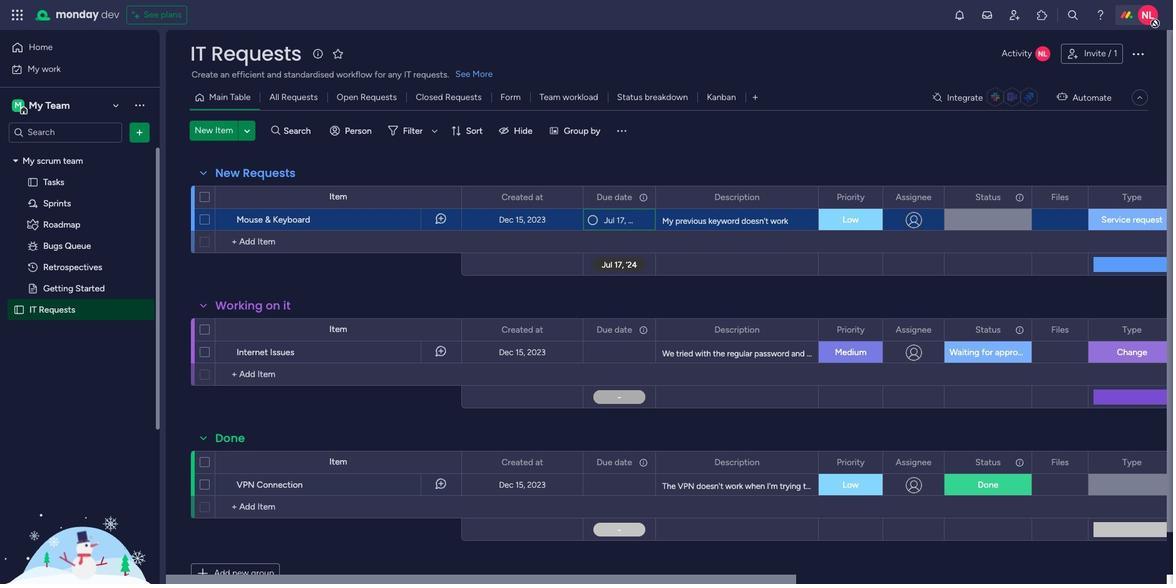 Task type: vqa. For each thing, say whether or not it's contained in the screenshot.
Search field in the top of the page
yes



Task type: locate. For each thing, give the bounding box(es) containing it.
lottie animation element
[[0, 458, 160, 585]]

1 vertical spatial + add item text field
[[222, 500, 456, 515]]

0 vertical spatial + add item text field
[[222, 235, 456, 250]]

show board description image
[[310, 48, 325, 60]]

collapse board header image
[[1135, 93, 1145, 103]]

0 vertical spatial column information image
[[638, 192, 648, 202]]

public board image
[[27, 176, 39, 188], [27, 283, 39, 295], [13, 304, 25, 316]]

arrow down image
[[427, 123, 442, 138]]

options image
[[133, 126, 146, 139], [565, 187, 574, 208], [801, 187, 809, 208], [865, 187, 874, 208], [1158, 187, 1167, 208], [865, 320, 874, 341], [926, 320, 935, 341], [1014, 320, 1023, 341], [1014, 452, 1023, 474], [1158, 452, 1167, 474]]

option
[[0, 150, 160, 152]]

0 vertical spatial column information image
[[1015, 192, 1025, 202]]

v2 search image
[[271, 124, 280, 138]]

options image
[[1130, 46, 1146, 61], [638, 187, 647, 208], [926, 187, 935, 208], [1014, 187, 1023, 208], [1070, 187, 1079, 208], [174, 204, 184, 234], [638, 320, 647, 341], [1158, 320, 1167, 341], [174, 337, 184, 367], [638, 452, 647, 474], [865, 452, 874, 474], [926, 452, 935, 474], [1070, 452, 1079, 474], [174, 470, 184, 500]]

invite members image
[[1008, 9, 1021, 21]]

see plans image
[[132, 8, 144, 23]]

no file image
[[1054, 213, 1065, 228]]

dapulse addbtn image
[[1053, 219, 1055, 224]]

add view image
[[753, 93, 758, 102]]

lottie animation image
[[0, 458, 160, 585]]

add to favorites image
[[331, 47, 344, 60]]

home image
[[11, 41, 24, 54]]

workspace options image
[[133, 99, 146, 112]]

None field
[[187, 41, 305, 67], [212, 165, 299, 182], [498, 191, 546, 204], [594, 191, 635, 204], [711, 191, 763, 204], [834, 191, 868, 204], [893, 191, 935, 204], [972, 191, 1004, 204], [1048, 191, 1072, 204], [1119, 191, 1145, 204], [212, 298, 294, 314], [498, 323, 546, 337], [594, 323, 635, 337], [711, 323, 763, 337], [834, 323, 868, 337], [893, 323, 935, 337], [972, 323, 1004, 337], [1048, 323, 1072, 337], [1119, 323, 1145, 337], [212, 431, 248, 447], [498, 456, 546, 470], [594, 456, 635, 470], [711, 456, 763, 470], [834, 456, 868, 470], [893, 456, 935, 470], [972, 456, 1004, 470], [1048, 456, 1072, 470], [1119, 456, 1145, 470], [187, 41, 305, 67], [212, 165, 299, 182], [498, 191, 546, 204], [594, 191, 635, 204], [711, 191, 763, 204], [834, 191, 868, 204], [893, 191, 935, 204], [972, 191, 1004, 204], [1048, 191, 1072, 204], [1119, 191, 1145, 204], [212, 298, 294, 314], [498, 323, 546, 337], [594, 323, 635, 337], [711, 323, 763, 337], [834, 323, 868, 337], [893, 323, 935, 337], [972, 323, 1004, 337], [1048, 323, 1072, 337], [1119, 323, 1145, 337], [212, 431, 248, 447], [498, 456, 546, 470], [594, 456, 635, 470], [711, 456, 763, 470], [834, 456, 868, 470], [893, 456, 935, 470], [972, 456, 1004, 470], [1048, 456, 1072, 470], [1119, 456, 1145, 470]]

list box
[[0, 148, 160, 490]]

+ Add Item text field
[[222, 235, 456, 250], [222, 500, 456, 515]]

inbox image
[[981, 9, 993, 21]]

Search in workspace field
[[26, 125, 105, 140]]

my work image
[[11, 64, 23, 75]]

notifications image
[[953, 9, 966, 21]]

help image
[[1094, 9, 1107, 21]]

column information image
[[638, 192, 648, 202], [1015, 325, 1025, 335], [1015, 458, 1025, 468]]

dapulse integrations image
[[933, 93, 942, 102]]

column information image
[[1015, 192, 1025, 202], [638, 325, 648, 335], [638, 458, 648, 468]]



Task type: describe. For each thing, give the bounding box(es) containing it.
2 + add item text field from the top
[[222, 500, 456, 515]]

+ Add Item text field
[[222, 367, 456, 382]]

workspace selection element
[[12, 98, 72, 114]]

search everything image
[[1067, 9, 1079, 21]]

1 vertical spatial public board image
[[27, 283, 39, 295]]

0 vertical spatial public board image
[[27, 176, 39, 188]]

noah lott image
[[1138, 5, 1158, 25]]

2 vertical spatial column information image
[[1015, 458, 1025, 468]]

angle down image
[[244, 126, 250, 136]]

autopilot image
[[1057, 89, 1068, 105]]

Search field
[[280, 122, 318, 140]]

board activity image
[[1035, 46, 1050, 61]]

2 vertical spatial public board image
[[13, 304, 25, 316]]

apps image
[[1036, 9, 1048, 21]]

caret down image
[[13, 156, 18, 165]]

1 vertical spatial column information image
[[1015, 325, 1025, 335]]

menu image
[[615, 125, 628, 137]]

1 + add item text field from the top
[[222, 235, 456, 250]]

1 vertical spatial column information image
[[638, 325, 648, 335]]

workspace image
[[12, 99, 24, 112]]

select product image
[[11, 9, 24, 21]]

2 vertical spatial column information image
[[638, 458, 648, 468]]



